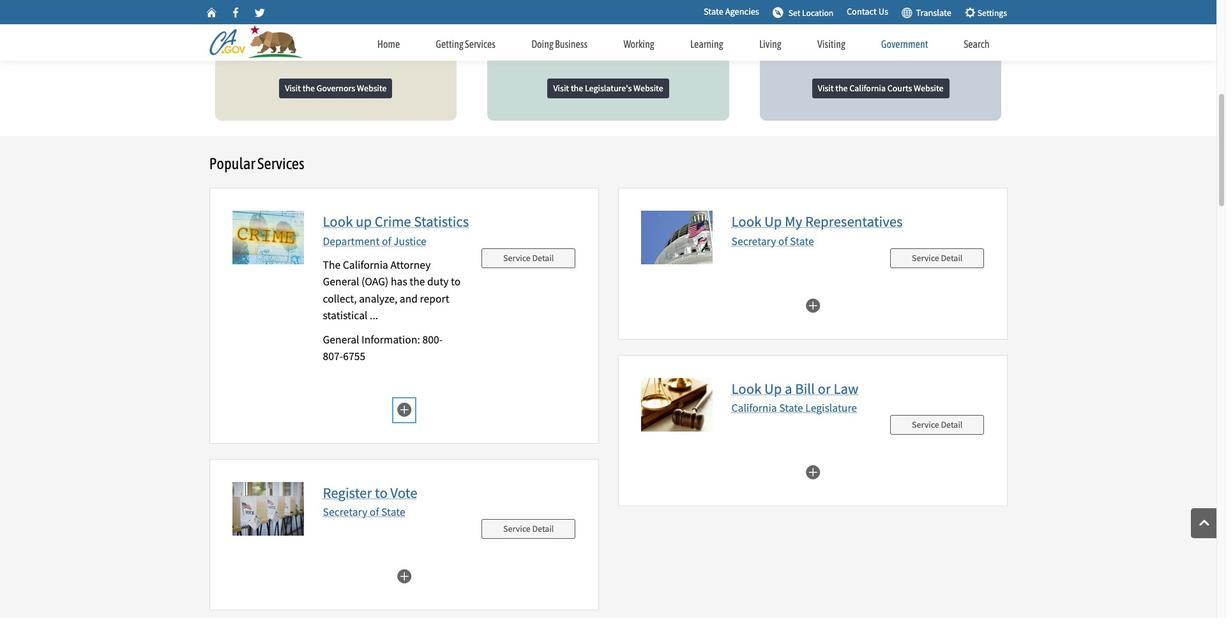 Task type: vqa. For each thing, say whether or not it's contained in the screenshot.
Search this website text box
no



Task type: describe. For each thing, give the bounding box(es) containing it.
state inside look up a bill or law california state legislature service detail
[[779, 401, 803, 415]]

look up my representatives service icon image
[[641, 211, 712, 265]]

living link
[[741, 26, 799, 57]]

general inside the california attorney general (oag) has the duty to collect, analyze, and report statistical ...
[[323, 275, 359, 289]]

of inside register to vote secretary of state service detail
[[370, 505, 379, 519]]

home link
[[359, 26, 418, 57]]

branches,
[[663, 0, 709, 4]]

the for on
[[503, 0, 520, 4]]

has inside the california attorney general (oag) has the duty to collect, analyze, and report statistical ...
[[391, 275, 407, 289]]

california inside the california attorney general (oag) has the duty to collect, analyze, and report statistical ...
[[343, 258, 388, 272]]

department of justice
[[323, 234, 426, 248]]

translate
[[912, 7, 951, 18]]

department
[[323, 234, 380, 248]]

the left senate.
[[614, 7, 630, 21]]

look for look up crime statistics
[[323, 212, 353, 231]]

1 horizontal spatial legislature
[[570, 0, 622, 4]]

interprets
[[850, 24, 896, 38]]

living
[[759, 38, 782, 50]]

doing business link
[[513, 26, 606, 57]]

working link
[[606, 26, 672, 57]]

on
[[579, 24, 591, 38]]

the up the at
[[775, 24, 791, 38]]

look up a bill or law link
[[732, 379, 859, 398]]

open and close toggle to expand or shrink services card for look up crime statistics service image
[[396, 401, 412, 417]]

contact
[[847, 6, 877, 17]]

is
[[265, 7, 273, 21]]

branch inside the judicial branch includes the california supreme court and all the lower courts in the state, and it          interprets and applies laws at state and local levels.
[[832, 0, 865, 4]]

courts
[[929, 7, 958, 21]]

state inside register to vote secretary of state service detail
[[381, 505, 405, 519]]

governors
[[317, 82, 355, 94]]

6755
[[343, 349, 365, 364]]

us
[[879, 6, 888, 17]]

executive
[[365, 0, 409, 4]]

2 general from the top
[[323, 333, 359, 347]]

the for state,
[[775, 0, 793, 4]]

service detail link for look up my representatives
[[890, 248, 984, 268]]

assembly
[[547, 7, 592, 21]]

of inside look up my representatives secretary of state service detail
[[778, 234, 788, 248]]

information:
[[361, 333, 420, 347]]

the inside visit the legislature's website link
[[571, 82, 583, 94]]

services for popular services
[[257, 155, 304, 172]]

register
[[323, 483, 372, 502]]

visiting
[[817, 38, 845, 50]]

statistics
[[414, 212, 469, 231]]

at
[[775, 40, 784, 54]]

administrators.
[[230, 40, 302, 54]]

secretary inside register to vote secretary of state service detail
[[323, 505, 367, 519]]

getting
[[436, 38, 464, 50]]

popular
[[209, 155, 255, 172]]

translate link
[[901, 4, 951, 21]]

state,
[[793, 24, 818, 38]]

attorney
[[390, 258, 431, 272]]

state inside look up my representatives secretary of state service detail
[[790, 234, 814, 248]]

and right assembly
[[594, 7, 612, 21]]

visit for includes
[[285, 82, 301, 94]]

look for look up a bill or law california state legislature service detail
[[732, 379, 762, 398]]

set
[[789, 8, 800, 18]]

services for getting        services
[[465, 38, 495, 50]]

detail inside look up a bill or law california state legislature service detail
[[941, 419, 963, 430]]

in
[[961, 7, 970, 21]]

location
[[802, 8, 834, 18]]

doing business
[[531, 38, 588, 50]]

service detail link for register to vote
[[482, 519, 576, 539]]

banner containing state agencies
[[0, 0, 1217, 61]]

detail inside look up my representatives secretary of state service detail
[[941, 252, 963, 263]]

and up visiting at the top right of page
[[821, 24, 839, 38]]

the down branches, at top
[[669, 7, 687, 21]]

settings button
[[960, 1, 1011, 23]]

search
[[964, 38, 989, 50]]

and inside the california attorney general (oag) has the duty to collect, analyze, and report statistical ...
[[400, 292, 418, 306]]

the inside visit the governors website link
[[303, 82, 315, 94]]

visit the california courts website
[[818, 82, 944, 94]]

look up my representatives link
[[732, 212, 903, 231]]

local
[[832, 40, 855, 54]]

my
[[785, 212, 802, 231]]

to inside register to vote secretary of state service detail
[[375, 483, 388, 502]]

...
[[370, 309, 378, 323]]

and left all
[[849, 7, 867, 21]]

getting        services
[[436, 38, 495, 50]]

state inside the judicial branch includes the california supreme court and all the lower courts in the state, and it          interprets and applies laws at state and local levels.
[[787, 40, 810, 54]]

courts
[[888, 82, 912, 94]]

the california legislature has two branches, the state assembly and the senate. the legislature vote on state          laws and draft legislation.
[[503, 0, 709, 54]]

the right by
[[334, 7, 349, 21]]

look up a bill or law california state legislature service detail
[[732, 379, 963, 430]]

two
[[643, 0, 661, 4]]

court
[[820, 7, 846, 21]]

includes inside the judicial branch includes the california supreme court and all the lower courts in the state, and it          interprets and applies laws at state and local levels.
[[867, 0, 906, 4]]

gear image
[[965, 6, 976, 18]]

look up crime statistics link
[[323, 212, 469, 231]]

(oag)
[[361, 275, 389, 289]]

vote
[[557, 24, 577, 38]]

bill
[[795, 379, 815, 398]]

the down executive
[[392, 7, 408, 21]]

government
[[881, 38, 928, 50]]

open and close toggle to expand or shrink services card for look up my representatives service image
[[805, 297, 820, 313]]

the california attorney general (oag) has the duty to collect, analyze, and report statistical ...
[[323, 258, 461, 323]]

807-
[[323, 349, 343, 364]]

lower
[[900, 7, 927, 21]]

business
[[555, 38, 588, 50]]

law
[[834, 379, 859, 398]]

visit the legislature's website
[[553, 82, 663, 94]]

state agencies link
[[704, 5, 759, 19]]

visit the california courts website link
[[812, 78, 949, 98]]

the california government's executive branch is overseen by the office of the governor and includes elected          officials and administrators.
[[230, 0, 432, 54]]

look up a bill or law service icon image
[[641, 378, 712, 431]]

supreme
[[775, 7, 818, 21]]

california inside look up a bill or law california state legislature service detail
[[732, 401, 777, 415]]

general information:
[[323, 333, 422, 347]]

the right all
[[883, 7, 898, 21]]

government link
[[863, 26, 946, 57]]

getting        services link
[[418, 26, 513, 57]]

and right officials
[[414, 24, 432, 38]]



Task type: locate. For each thing, give the bounding box(es) containing it.
general up collect,
[[323, 275, 359, 289]]

statistical
[[323, 309, 368, 323]]

has left two
[[624, 0, 641, 4]]

visit down local
[[818, 82, 834, 94]]

0 vertical spatial legislature
[[570, 0, 622, 4]]

of
[[381, 7, 390, 21], [382, 234, 391, 248], [778, 234, 788, 248], [370, 505, 379, 519]]

senate.
[[632, 7, 667, 21]]

officials
[[375, 24, 412, 38]]

0 horizontal spatial to
[[375, 483, 388, 502]]

compass image
[[772, 6, 784, 18]]

the inside visit the california courts website link
[[835, 82, 848, 94]]

legislature up the legislation.
[[503, 24, 554, 38]]

service inside look up a bill or law california state legislature service detail
[[912, 419, 939, 430]]

california up (oag)
[[343, 258, 388, 272]]

up left the a
[[764, 379, 782, 398]]

look inside look up my representatives secretary of state service detail
[[732, 212, 762, 231]]

state right on
[[594, 24, 616, 38]]

0 vertical spatial general
[[323, 275, 359, 289]]

2 vertical spatial legislature
[[806, 401, 857, 415]]

0 horizontal spatial visit
[[285, 82, 301, 94]]

popular services
[[209, 155, 304, 172]]

up
[[356, 212, 372, 231]]

settings
[[976, 8, 1007, 18]]

state
[[704, 6, 723, 17], [520, 7, 544, 21], [790, 234, 814, 248], [779, 401, 803, 415], [381, 505, 405, 519]]

look up department
[[323, 212, 353, 231]]

of down crime
[[382, 234, 391, 248]]

the down local
[[835, 82, 848, 94]]

0 horizontal spatial secretary of state link
[[323, 505, 405, 519]]

open and close toggle to expand or shrink services card for register to vote service image
[[396, 568, 412, 584]]

california inside the california legislature has two branches, the state assembly and the senate. the legislature vote on state          laws and draft legislation.
[[523, 0, 568, 4]]

1 up from the top
[[764, 212, 782, 231]]

look up crime statistics
[[323, 212, 469, 231]]

1 horizontal spatial services
[[465, 38, 495, 50]]

2 website from the left
[[634, 82, 663, 94]]

service inside look up my representatives secretary of state service detail
[[912, 252, 939, 263]]

california inside the judicial branch includes the california supreme court and all the lower courts in the state, and it          interprets and applies laws at state and local levels.
[[926, 0, 972, 4]]

website for state
[[634, 82, 663, 94]]

1 horizontal spatial to
[[451, 275, 461, 289]]

banner
[[0, 0, 1217, 61]]

look up crime statistics service icon image
[[232, 211, 304, 265]]

0 vertical spatial state
[[594, 24, 616, 38]]

office
[[351, 7, 379, 21]]

draft
[[662, 24, 685, 38]]

state inside 'link'
[[704, 6, 723, 17]]

branch inside the california government's executive branch is overseen by the office of the governor and includes elected          officials and administrators.
[[230, 7, 263, 21]]

up inside look up my representatives secretary of state service detail
[[764, 212, 782, 231]]

general up 807-
[[323, 333, 359, 347]]

government's
[[298, 0, 362, 4]]

website for officials
[[357, 82, 387, 94]]

the inside the judicial branch includes the california supreme court and all the lower courts in the state, and it          interprets and applies laws at state and local levels.
[[775, 0, 793, 4]]

to left the vote
[[375, 483, 388, 502]]

2 horizontal spatial legislature
[[806, 401, 857, 415]]

legislature down or
[[806, 401, 857, 415]]

visit down doing business
[[553, 82, 569, 94]]

0 vertical spatial has
[[624, 0, 641, 4]]

vote
[[390, 483, 417, 502]]

includes down by
[[297, 24, 336, 38]]

0 vertical spatial includes
[[867, 0, 906, 4]]

california up 'is'
[[250, 0, 296, 4]]

state down the a
[[779, 401, 803, 415]]

and down overseen
[[276, 24, 294, 38]]

service inside register to vote secretary of state service detail
[[503, 523, 531, 535]]

1 horizontal spatial visit
[[553, 82, 569, 94]]

2 laws from the left
[[955, 24, 976, 38]]

laws inside the judicial branch includes the california supreme court and all the lower courts in the state, and it          interprets and applies laws at state and local levels.
[[955, 24, 976, 38]]

1 vertical spatial includes
[[297, 24, 336, 38]]

up for my
[[764, 212, 782, 231]]

visit the governors website
[[285, 82, 387, 94]]

representatives
[[805, 212, 903, 231]]

0 horizontal spatial laws
[[619, 24, 640, 38]]

and up government
[[898, 24, 916, 38]]

the down attorney
[[410, 275, 425, 289]]

applies
[[918, 24, 952, 38]]

contact us
[[847, 6, 888, 17]]

1 general from the top
[[323, 275, 359, 289]]

service detail link for look up crime statistics
[[482, 248, 576, 268]]

contact us link
[[847, 5, 888, 19]]

california up courts
[[926, 0, 972, 4]]

1 vertical spatial services
[[257, 155, 304, 172]]

3 website from the left
[[914, 82, 944, 94]]

look inside look up a bill or law california state legislature service detail
[[732, 379, 762, 398]]

1 horizontal spatial state
[[787, 40, 810, 54]]

state up doing at the left top of page
[[520, 7, 544, 21]]

3 visit from the left
[[818, 82, 834, 94]]

by
[[320, 7, 331, 21]]

1 vertical spatial legislature
[[503, 24, 554, 38]]

register to vote service icon image
[[232, 482, 304, 536]]

visit the legislature's website link
[[548, 78, 669, 98]]

1 laws from the left
[[619, 24, 640, 38]]

1 vertical spatial secretary of state link
[[323, 505, 405, 519]]

0 horizontal spatial legislature
[[503, 24, 554, 38]]

california
[[250, 0, 296, 4], [523, 0, 568, 4], [926, 0, 972, 4], [850, 82, 886, 94], [343, 258, 388, 272], [732, 401, 777, 415]]

duty
[[427, 275, 449, 289]]

website right legislature's
[[634, 82, 663, 94]]

look
[[323, 212, 353, 231], [732, 212, 762, 231], [732, 379, 762, 398]]

the
[[909, 0, 924, 4], [334, 7, 349, 21], [392, 7, 408, 21], [503, 7, 518, 21], [614, 7, 630, 21], [883, 7, 898, 21], [775, 24, 791, 38], [303, 82, 315, 94], [571, 82, 583, 94], [835, 82, 848, 94], [410, 275, 425, 289]]

secretary of state link for up
[[732, 234, 814, 248]]

the left governors
[[303, 82, 315, 94]]

state left agencies
[[704, 6, 723, 17]]

branch up governor
[[230, 7, 263, 21]]

visit for vote
[[553, 82, 569, 94]]

1 vertical spatial to
[[375, 483, 388, 502]]

the inside the california government's executive branch is overseen by the office of the governor and includes elected          officials and administrators.
[[230, 0, 248, 4]]

and left local
[[812, 40, 830, 54]]

0 horizontal spatial branch
[[230, 7, 263, 21]]

0 vertical spatial up
[[764, 212, 782, 231]]

1 vertical spatial branch
[[230, 7, 263, 21]]

up for a
[[764, 379, 782, 398]]

0 horizontal spatial includes
[[297, 24, 336, 38]]

the inside the california attorney general (oag) has the duty to collect, analyze, and report statistical ...
[[323, 258, 341, 272]]

1 horizontal spatial website
[[634, 82, 663, 94]]

the up governor
[[230, 0, 248, 4]]

secretary of state link down the my
[[732, 234, 814, 248]]

overseen
[[275, 7, 318, 21]]

has inside the california legislature has two branches, the state assembly and the senate. the legislature vote on state          laws and draft legislation.
[[624, 0, 641, 4]]

learning
[[690, 38, 723, 50]]

1 vertical spatial state
[[787, 40, 810, 54]]

1 vertical spatial general
[[323, 333, 359, 347]]

1 vertical spatial secretary
[[323, 505, 367, 519]]

the judicial branch includes the california supreme court and all the lower courts in the state, and it          interprets and applies laws at state and local levels.
[[775, 0, 976, 54]]

state down the vote
[[381, 505, 405, 519]]

home
[[377, 38, 400, 50]]

2 visit from the left
[[553, 82, 569, 94]]

state
[[594, 24, 616, 38], [787, 40, 810, 54]]

2 up from the top
[[764, 379, 782, 398]]

0 horizontal spatial secretary
[[323, 505, 367, 519]]

0 vertical spatial secretary of state link
[[732, 234, 814, 248]]

look left the my
[[732, 212, 762, 231]]

the inside the california attorney general (oag) has the duty to collect, analyze, and report statistical ...
[[410, 275, 425, 289]]

legislature up assembly
[[570, 0, 622, 4]]

has
[[624, 0, 641, 4], [391, 275, 407, 289]]

0 horizontal spatial website
[[357, 82, 387, 94]]

legislature inside look up a bill or law california state legislature service detail
[[806, 401, 857, 415]]

search button
[[946, 26, 1007, 59]]

up
[[764, 212, 782, 231], [764, 379, 782, 398]]

1 horizontal spatial secretary
[[732, 234, 776, 248]]

has down attorney
[[391, 275, 407, 289]]

detail
[[532, 252, 554, 263], [941, 252, 963, 263], [941, 419, 963, 430], [532, 523, 554, 535]]

register to vote link
[[323, 483, 417, 502]]

state inside the california legislature has two branches, the state assembly and the senate. the legislature vote on state          laws and draft legislation.
[[594, 24, 616, 38]]

1 website from the left
[[357, 82, 387, 94]]

branch
[[832, 0, 865, 4], [230, 7, 263, 21]]

secretary of state link for to
[[323, 505, 405, 519]]

visiting link
[[799, 26, 863, 57]]

service detail link for look up a bill or law
[[890, 415, 984, 435]]

set location button
[[768, 1, 838, 23]]

website
[[357, 82, 387, 94], [634, 82, 663, 94], [914, 82, 944, 94]]

service detail
[[503, 252, 554, 263]]

the down department
[[323, 258, 341, 272]]

0 horizontal spatial has
[[391, 275, 407, 289]]

and left report
[[400, 292, 418, 306]]

1 visit from the left
[[285, 82, 301, 94]]

of down the my
[[778, 234, 788, 248]]

agencies
[[725, 6, 759, 17]]

services
[[465, 38, 495, 50], [257, 155, 304, 172]]

globe image
[[901, 6, 912, 18]]

set location
[[789, 8, 834, 18]]

website right the courts
[[914, 82, 944, 94]]

laws inside the california legislature has two branches, the state assembly and the senate. the legislature vote on state          laws and draft legislation.
[[619, 24, 640, 38]]

governor
[[230, 24, 274, 38]]

look up my representatives secretary of state service detail
[[732, 212, 963, 263]]

the up the legislation.
[[503, 0, 520, 4]]

california down look up a bill or law link
[[732, 401, 777, 415]]

justice
[[393, 234, 426, 248]]

to inside the california attorney general (oag) has the duty to collect, analyze, and report statistical ...
[[451, 275, 461, 289]]

includes
[[867, 0, 906, 4], [297, 24, 336, 38]]

ca.gov logo image
[[209, 25, 309, 60]]

the left legislature's
[[571, 82, 583, 94]]

includes up us
[[867, 0, 906, 4]]

0 horizontal spatial state
[[594, 24, 616, 38]]

1 vertical spatial has
[[391, 275, 407, 289]]

california state legislature link
[[732, 401, 857, 415]]

secretary of state link
[[732, 234, 814, 248], [323, 505, 405, 519]]

and down senate.
[[642, 24, 660, 38]]

to right duty
[[451, 275, 461, 289]]

look for look up my representatives secretary of state service detail
[[732, 212, 762, 231]]

of down register to vote link
[[370, 505, 379, 519]]

state inside the california legislature has two branches, the state assembly and the senate. the legislature vote on state          laws and draft legislation.
[[520, 7, 544, 21]]

analyze,
[[359, 292, 397, 306]]

state right the at
[[787, 40, 810, 54]]

up inside look up a bill or law california state legislature service detail
[[764, 379, 782, 398]]

look left the a
[[732, 379, 762, 398]]

1 horizontal spatial has
[[624, 0, 641, 4]]

1 horizontal spatial branch
[[832, 0, 865, 4]]

or
[[818, 379, 831, 398]]

0 vertical spatial secretary
[[732, 234, 776, 248]]

detail inside register to vote secretary of state service detail
[[532, 523, 554, 535]]

1 horizontal spatial includes
[[867, 0, 906, 4]]

1 horizontal spatial secretary of state link
[[732, 234, 814, 248]]

1 horizontal spatial laws
[[955, 24, 976, 38]]

the up compass image
[[775, 0, 793, 4]]

legislature's
[[585, 82, 632, 94]]

the for elected
[[230, 0, 248, 4]]

secretary of state link down register to vote link
[[323, 505, 405, 519]]

up left the my
[[764, 212, 782, 231]]

it
[[841, 24, 848, 38]]

levels.
[[857, 40, 886, 54]]

collect,
[[323, 292, 357, 306]]

general
[[323, 275, 359, 289], [323, 333, 359, 347]]

california left the courts
[[850, 82, 886, 94]]

branch up contact
[[832, 0, 865, 4]]

elected
[[338, 24, 373, 38]]

visit left governors
[[285, 82, 301, 94]]

all
[[869, 7, 880, 21]]

secretary inside look up my representatives secretary of state service detail
[[732, 234, 776, 248]]

crime
[[375, 212, 411, 231]]

california up assembly
[[523, 0, 568, 4]]

the up "lower"
[[909, 0, 924, 4]]

visit for the
[[818, 82, 834, 94]]

report
[[420, 292, 449, 306]]

of down executive
[[381, 7, 390, 21]]

800- 807-6755
[[323, 333, 443, 364]]

california inside the california government's executive branch is overseen by the office of the governor and includes elected          officials and administrators.
[[250, 0, 296, 4]]

2 horizontal spatial visit
[[818, 82, 834, 94]]

state agencies
[[704, 6, 759, 17]]

0 vertical spatial branch
[[832, 0, 865, 4]]

includes inside the california government's executive branch is overseen by the office of the governor and includes elected          officials and administrators.
[[297, 24, 336, 38]]

services right popular
[[257, 155, 304, 172]]

0 vertical spatial services
[[465, 38, 495, 50]]

0 vertical spatial to
[[451, 275, 461, 289]]

of inside the california government's executive branch is overseen by the office of the governor and includes elected          officials and administrators.
[[381, 7, 390, 21]]

state down the my
[[790, 234, 814, 248]]

website right governors
[[357, 82, 387, 94]]

a
[[785, 379, 792, 398]]

the up the legislation.
[[503, 7, 518, 21]]

service detail link
[[482, 248, 576, 268], [890, 248, 984, 268], [890, 415, 984, 435], [482, 519, 576, 539]]

open and close toggle to expand or shrink services card for look up a bill or law service image
[[805, 464, 820, 479]]

laws down in on the top right of the page
[[955, 24, 976, 38]]

laws up working
[[619, 24, 640, 38]]

1 vertical spatial up
[[764, 379, 782, 398]]

learning link
[[672, 26, 741, 57]]

visit
[[285, 82, 301, 94], [553, 82, 569, 94], [818, 82, 834, 94]]

0 horizontal spatial services
[[257, 155, 304, 172]]

services right getting
[[465, 38, 495, 50]]

to
[[451, 275, 461, 289], [375, 483, 388, 502]]

legislature
[[570, 0, 622, 4], [503, 24, 554, 38], [806, 401, 857, 415]]

2 horizontal spatial website
[[914, 82, 944, 94]]



